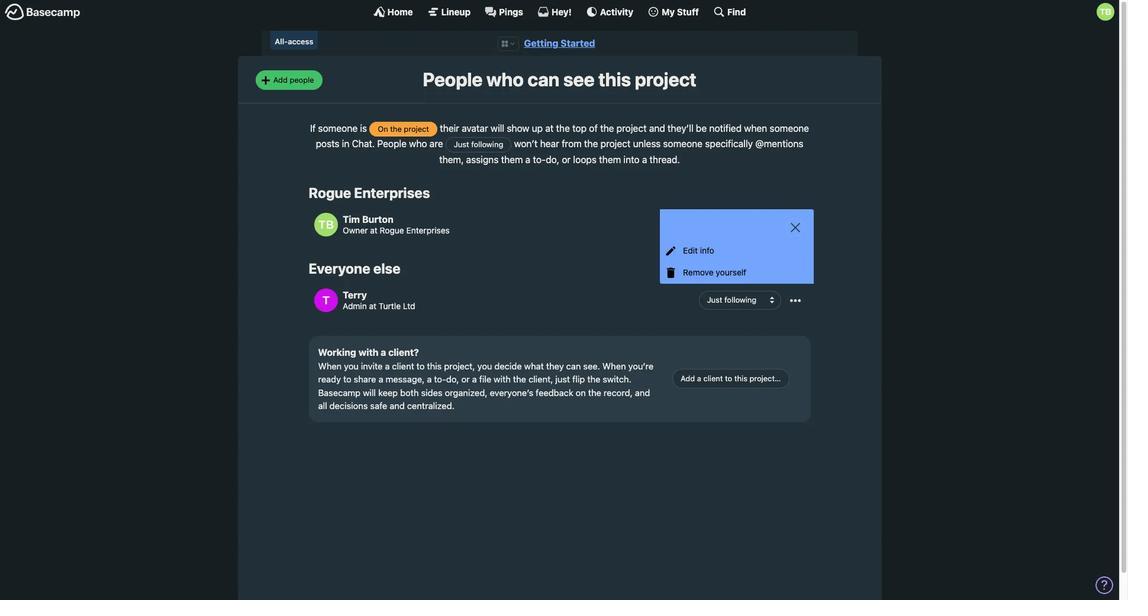 Task type: describe. For each thing, give the bounding box(es) containing it.
@mentions
[[756, 139, 804, 149]]

client?
[[388, 347, 419, 358]]

avatar
[[462, 123, 488, 134]]

thread.
[[650, 154, 680, 165]]

info
[[700, 246, 715, 256]]

find
[[728, 6, 746, 17]]

organized,
[[445, 388, 488, 398]]

getting started link
[[524, 38, 595, 49]]

switch accounts image
[[5, 3, 81, 21]]

2 them from the left
[[599, 154, 621, 165]]

when
[[744, 123, 768, 134]]

are
[[430, 139, 443, 149]]

breadcrumb element
[[261, 31, 858, 56]]

lineup link
[[427, 6, 471, 18]]

client,
[[529, 374, 553, 385]]

if
[[310, 123, 316, 134]]

do, inside won't hear from the project unless someone specifically @mentions them, assigns them a to-do, or loops them into a thread.
[[546, 154, 560, 165]]

a inside 'link'
[[697, 374, 702, 384]]

0 horizontal spatial someone
[[318, 123, 358, 134]]

0 horizontal spatial rogue
[[309, 185, 351, 201]]

on the project
[[378, 124, 429, 134]]

1 when from the left
[[318, 361, 342, 372]]

up
[[532, 123, 543, 134]]

tim burton image
[[314, 213, 338, 237]]

posts
[[316, 139, 340, 149]]

in
[[342, 139, 350, 149]]

and inside their avatar will show up at the top of the project and they'll be notified when someone posts in chat.         people who are
[[649, 123, 665, 134]]

safe
[[370, 401, 387, 412]]

at inside terry admin at           turtle ltd
[[369, 302, 377, 312]]

won't hear from the project unless someone specifically @mentions them, assigns them a to-do, or loops them into a thread.
[[439, 139, 804, 165]]

my stuff
[[662, 6, 699, 17]]

main element
[[0, 0, 1120, 23]]

this for people who can see this project
[[599, 68, 631, 91]]

terry image
[[314, 289, 338, 313]]

rogue enterprises
[[309, 185, 430, 201]]

1 vertical spatial with
[[494, 374, 511, 385]]

client inside 'link'
[[704, 374, 723, 384]]

show
[[507, 123, 530, 134]]

client inside working with a client? when you invite a client to this project, you decide what they can see. when you're ready to share a message, a to-do, or a file with the client, just flip the switch. basecamp will keep both sides organized, everyone's feedback on the record, and all decisions safe and centralized.
[[392, 361, 414, 372]]

centralized.
[[407, 401, 455, 412]]

their
[[440, 123, 459, 134]]

ltd
[[403, 302, 415, 312]]

add for add a client to this project…
[[681, 374, 695, 384]]

invite
[[361, 361, 383, 372]]

0 horizontal spatial with
[[359, 347, 379, 358]]

getting
[[524, 38, 559, 49]]

the inside won't hear from the project unless someone specifically @mentions them, assigns them a to-do, or loops them into a thread.
[[584, 139, 598, 149]]

sides
[[421, 388, 443, 398]]

access
[[288, 37, 313, 46]]

specifically
[[705, 139, 753, 149]]

burton
[[362, 214, 394, 225]]

won't
[[514, 139, 538, 149]]

switch.
[[603, 374, 632, 385]]

working
[[318, 347, 356, 358]]

working with a client? when you invite a client to this project, you decide what they can see. when you're ready to share a message, a to-do, or a file with the client, just flip the switch. basecamp will keep both sides organized, everyone's feedback on the record, and all decisions safe and centralized.
[[318, 347, 654, 412]]

0 vertical spatial who
[[487, 68, 524, 91]]

everyone's
[[490, 388, 534, 398]]

the left top
[[556, 123, 570, 134]]

at inside tim burton owner at           rogue enterprises
[[370, 226, 378, 236]]

find button
[[713, 6, 746, 18]]

just
[[556, 374, 570, 385]]

into
[[624, 154, 640, 165]]

edit info link
[[660, 241, 814, 262]]

tim burton owner at           rogue enterprises
[[343, 214, 450, 236]]

to- inside working with a client? when you invite a client to this project, you decide what they can see. when you're ready to share a message, a to-do, or a file with the client, just flip the switch. basecamp will keep both sides organized, everyone's feedback on the record, and all decisions safe and centralized.
[[434, 374, 446, 385]]

keep
[[378, 388, 398, 398]]

on
[[378, 124, 388, 134]]

if someone is
[[310, 123, 370, 134]]

pings
[[499, 6, 523, 17]]

they'll
[[668, 123, 694, 134]]

project,
[[444, 361, 475, 372]]

turtle
[[379, 302, 401, 312]]

terry
[[343, 290, 367, 301]]

unless
[[633, 139, 661, 149]]

2 you from the left
[[478, 361, 492, 372]]

just
[[454, 140, 469, 149]]

them,
[[439, 154, 464, 165]]

chat.
[[352, 139, 375, 149]]

home link
[[373, 6, 413, 18]]

the right on
[[390, 124, 402, 134]]

getting started
[[524, 38, 595, 49]]

they
[[546, 361, 564, 372]]

2 when from the left
[[603, 361, 626, 372]]

what
[[524, 361, 544, 372]]

2 vertical spatial and
[[390, 401, 405, 412]]

hey!
[[552, 6, 572, 17]]

assigns
[[466, 154, 499, 165]]

both
[[400, 388, 419, 398]]

my
[[662, 6, 675, 17]]

or inside won't hear from the project unless someone specifically @mentions them, assigns them a to-do, or loops them into a thread.
[[562, 154, 571, 165]]

the right the on
[[588, 388, 602, 398]]



Task type: vqa. For each thing, say whether or not it's contained in the screenshot.
See all files posted here link
no



Task type: locate. For each thing, give the bounding box(es) containing it.
2 vertical spatial at
[[369, 302, 377, 312]]

client left project…
[[704, 374, 723, 384]]

1 vertical spatial can
[[566, 361, 581, 372]]

of
[[589, 123, 598, 134]]

0 vertical spatial can
[[528, 68, 560, 91]]

someone up @mentions
[[770, 123, 809, 134]]

started
[[561, 38, 595, 49]]

with down decide
[[494, 374, 511, 385]]

project inside won't hear from the project unless someone specifically @mentions them, assigns them a to-do, or loops them into a thread.
[[601, 139, 631, 149]]

1 horizontal spatial someone
[[663, 139, 703, 149]]

to- up sides
[[434, 374, 446, 385]]

2 horizontal spatial someone
[[770, 123, 809, 134]]

0 vertical spatial with
[[359, 347, 379, 358]]

stuff
[[677, 6, 699, 17]]

this for add a client to this project…
[[735, 374, 748, 384]]

when up switch.
[[603, 361, 626, 372]]

activity link
[[586, 6, 634, 18]]

people inside their avatar will show up at the top of the project and they'll be notified when someone posts in chat.         people who are
[[377, 139, 407, 149]]

will inside their avatar will show up at the top of the project and they'll be notified when someone posts in chat.         people who are
[[491, 123, 505, 134]]

with up invite
[[359, 347, 379, 358]]

will down share
[[363, 388, 376, 398]]

0 vertical spatial rogue
[[309, 185, 351, 201]]

can
[[528, 68, 560, 91], [566, 361, 581, 372]]

can up flip
[[566, 361, 581, 372]]

project up into
[[601, 139, 631, 149]]

ready
[[318, 374, 341, 385]]

someone up 'in'
[[318, 123, 358, 134]]

client
[[392, 361, 414, 372], [704, 374, 723, 384]]

someone
[[318, 123, 358, 134], [770, 123, 809, 134], [663, 139, 703, 149]]

remove
[[683, 268, 714, 278]]

edit info
[[683, 246, 715, 256]]

pings button
[[485, 6, 523, 18]]

0 vertical spatial or
[[562, 154, 571, 165]]

0 horizontal spatial who
[[409, 139, 427, 149]]

who left are
[[409, 139, 427, 149]]

1 vertical spatial and
[[635, 388, 650, 398]]

0 vertical spatial will
[[491, 123, 505, 134]]

to inside 'link'
[[725, 374, 733, 384]]

this left project…
[[735, 374, 748, 384]]

add inside 'link'
[[681, 374, 695, 384]]

add for add people
[[273, 75, 288, 85]]

everyone
[[309, 260, 370, 277]]

0 vertical spatial this
[[599, 68, 631, 91]]

you up 'file'
[[478, 361, 492, 372]]

all-
[[275, 37, 288, 46]]

file
[[479, 374, 492, 385]]

0 horizontal spatial or
[[462, 374, 470, 385]]

0 horizontal spatial to-
[[434, 374, 446, 385]]

someone inside won't hear from the project unless someone specifically @mentions them, assigns them a to-do, or loops them into a thread.
[[663, 139, 703, 149]]

this left the project,
[[427, 361, 442, 372]]

0 vertical spatial at
[[545, 123, 554, 134]]

on
[[576, 388, 586, 398]]

project left their on the left top of the page
[[404, 124, 429, 134]]

1 vertical spatial at
[[370, 226, 378, 236]]

this
[[599, 68, 631, 91], [427, 361, 442, 372], [735, 374, 748, 384]]

loops
[[573, 154, 597, 165]]

someone inside their avatar will show up at the top of the project and they'll be notified when someone posts in chat.         people who are
[[770, 123, 809, 134]]

this right see at top
[[599, 68, 631, 91]]

add a client to this project…
[[681, 374, 781, 384]]

1 horizontal spatial this
[[599, 68, 631, 91]]

this inside working with a client? when you invite a client to this project, you decide what they can see. when you're ready to share a message, a to-do, or a file with the client, just flip the switch. basecamp will keep both sides organized, everyone's feedback on the record, and all decisions safe and centralized.
[[427, 361, 442, 372]]

all
[[318, 401, 327, 412]]

flip
[[573, 374, 585, 385]]

else
[[373, 260, 401, 277]]

enterprises inside tim burton owner at           rogue enterprises
[[406, 226, 450, 236]]

0 vertical spatial and
[[649, 123, 665, 134]]

will inside working with a client? when you invite a client to this project, you decide what they can see. when you're ready to share a message, a to-do, or a file with the client, just flip the switch. basecamp will keep both sides organized, everyone's feedback on the record, and all decisions safe and centralized.
[[363, 388, 376, 398]]

or
[[562, 154, 571, 165], [462, 374, 470, 385]]

owner
[[343, 226, 368, 236]]

project
[[635, 68, 697, 91], [617, 123, 647, 134], [404, 124, 429, 134], [601, 139, 631, 149]]

people up their on the left top of the page
[[423, 68, 483, 91]]

to
[[417, 361, 425, 372], [725, 374, 733, 384], [343, 374, 352, 385]]

1 vertical spatial who
[[409, 139, 427, 149]]

remove yourself
[[683, 268, 747, 278]]

2 horizontal spatial to
[[725, 374, 733, 384]]

1 horizontal spatial do,
[[546, 154, 560, 165]]

and down keep
[[390, 401, 405, 412]]

0 vertical spatial do,
[[546, 154, 560, 165]]

0 horizontal spatial you
[[344, 361, 359, 372]]

project up unless on the right top
[[617, 123, 647, 134]]

top
[[573, 123, 587, 134]]

add people link
[[255, 71, 322, 90]]

2 vertical spatial this
[[735, 374, 748, 384]]

notified
[[709, 123, 742, 134]]

see.
[[583, 361, 600, 372]]

or inside working with a client? when you invite a client to this project, you decide what they can see. when you're ready to share a message, a to-do, or a file with the client, just flip the switch. basecamp will keep both sides organized, everyone's feedback on the record, and all decisions safe and centralized.
[[462, 374, 470, 385]]

1 vertical spatial people
[[377, 139, 407, 149]]

1 vertical spatial to-
[[434, 374, 446, 385]]

0 vertical spatial people
[[423, 68, 483, 91]]

you up share
[[344, 361, 359, 372]]

project up they'll
[[635, 68, 697, 91]]

someone down they'll
[[663, 139, 703, 149]]

the up everyone's
[[513, 374, 526, 385]]

to up basecamp
[[343, 374, 352, 385]]

will up following
[[491, 123, 505, 134]]

1 vertical spatial add
[[681, 374, 695, 384]]

activity
[[600, 6, 634, 17]]

1 vertical spatial or
[[462, 374, 470, 385]]

basecamp
[[318, 388, 361, 398]]

do, down the 'hear'
[[546, 154, 560, 165]]

do, inside working with a client? when you invite a client to this project, you decide what they can see. when you're ready to share a message, a to-do, or a file with the client, just flip the switch. basecamp will keep both sides organized, everyone's feedback on the record, and all decisions safe and centralized.
[[446, 374, 459, 385]]

do,
[[546, 154, 560, 165], [446, 374, 459, 385]]

at down burton
[[370, 226, 378, 236]]

or down from
[[562, 154, 571, 165]]

and
[[649, 123, 665, 134], [635, 388, 650, 398], [390, 401, 405, 412]]

to- inside won't hear from the project unless someone specifically @mentions them, assigns them a to-do, or loops them into a thread.
[[533, 154, 546, 165]]

1 horizontal spatial rogue
[[380, 226, 404, 236]]

1 horizontal spatial or
[[562, 154, 571, 165]]

at
[[545, 123, 554, 134], [370, 226, 378, 236], [369, 302, 377, 312]]

project inside their avatar will show up at the top of the project and they'll be notified when someone posts in chat.         people who are
[[617, 123, 647, 134]]

record,
[[604, 388, 633, 398]]

everyone else
[[309, 260, 401, 277]]

people
[[290, 75, 314, 85]]

can inside working with a client? when you invite a client to this project, you decide what they can see. when you're ready to share a message, a to-do, or a file with the client, just flip the switch. basecamp will keep both sides organized, everyone's feedback on the record, and all decisions safe and centralized.
[[566, 361, 581, 372]]

1 horizontal spatial will
[[491, 123, 505, 134]]

them left into
[[599, 154, 621, 165]]

and right record,
[[635, 388, 650, 398]]

decisions
[[330, 401, 368, 412]]

from
[[562, 139, 582, 149]]

add
[[273, 75, 288, 85], [681, 374, 695, 384]]

or up organized,
[[462, 374, 470, 385]]

0 horizontal spatial do,
[[446, 374, 459, 385]]

to-
[[533, 154, 546, 165], [434, 374, 446, 385]]

1 horizontal spatial you
[[478, 361, 492, 372]]

the right of
[[600, 123, 614, 134]]

1 vertical spatial will
[[363, 388, 376, 398]]

0 horizontal spatial add
[[273, 75, 288, 85]]

all-access
[[275, 37, 313, 46]]

1 horizontal spatial can
[[566, 361, 581, 372]]

just following
[[454, 140, 503, 149]]

hear
[[540, 139, 559, 149]]

them down won't
[[501, 154, 523, 165]]

0 horizontal spatial people
[[377, 139, 407, 149]]

1 vertical spatial enterprises
[[406, 226, 450, 236]]

rogue down burton
[[380, 226, 404, 236]]

when up ready
[[318, 361, 342, 372]]

1 horizontal spatial client
[[704, 374, 723, 384]]

1 them from the left
[[501, 154, 523, 165]]

add inside "link"
[[273, 75, 288, 85]]

and up unless on the right top
[[649, 123, 665, 134]]

yourself
[[716, 268, 747, 278]]

their avatar will show up at the top of the project and they'll be notified when someone posts in chat.         people who are
[[316, 123, 809, 149]]

to- down the 'hear'
[[533, 154, 546, 165]]

0 horizontal spatial this
[[427, 361, 442, 372]]

1 vertical spatial rogue
[[380, 226, 404, 236]]

0 vertical spatial client
[[392, 361, 414, 372]]

do, down the project,
[[446, 374, 459, 385]]

at inside their avatar will show up at the top of the project and they'll be notified when someone posts in chat.         people who are
[[545, 123, 554, 134]]

1 horizontal spatial to
[[417, 361, 425, 372]]

2 horizontal spatial this
[[735, 374, 748, 384]]

tim
[[343, 214, 360, 225]]

people down on
[[377, 139, 407, 149]]

all-access element
[[270, 31, 318, 50]]

this inside 'link'
[[735, 374, 748, 384]]

0 vertical spatial to-
[[533, 154, 546, 165]]

1 horizontal spatial people
[[423, 68, 483, 91]]

to left project…
[[725, 374, 733, 384]]

0 horizontal spatial will
[[363, 388, 376, 398]]

0 vertical spatial enterprises
[[354, 185, 430, 201]]

0 vertical spatial add
[[273, 75, 288, 85]]

1 horizontal spatial who
[[487, 68, 524, 91]]

1 vertical spatial client
[[704, 374, 723, 384]]

people who can see this project
[[423, 68, 697, 91]]

the
[[556, 123, 570, 134], [600, 123, 614, 134], [390, 124, 402, 134], [584, 139, 598, 149], [513, 374, 526, 385], [588, 374, 601, 385], [588, 388, 602, 398]]

add a client to this project… link
[[673, 370, 790, 389]]

1 vertical spatial do,
[[446, 374, 459, 385]]

edit
[[683, 246, 698, 256]]

who up show
[[487, 68, 524, 91]]

who inside their avatar will show up at the top of the project and they'll be notified when someone posts in chat.         people who are
[[409, 139, 427, 149]]

1 you from the left
[[344, 361, 359, 372]]

to up message,
[[417, 361, 425, 372]]

terry admin at           turtle ltd
[[343, 290, 415, 312]]

0 horizontal spatial to
[[343, 374, 352, 385]]

be
[[696, 123, 707, 134]]

can left see at top
[[528, 68, 560, 91]]

rogue up tim burton icon
[[309, 185, 351, 201]]

add people
[[273, 75, 314, 85]]

client up message,
[[392, 361, 414, 372]]

1 horizontal spatial to-
[[533, 154, 546, 165]]

share
[[354, 374, 376, 385]]

0 horizontal spatial them
[[501, 154, 523, 165]]

tim burton image
[[1097, 3, 1115, 21]]

feedback
[[536, 388, 574, 398]]

at right up at the top of the page
[[545, 123, 554, 134]]

1 horizontal spatial them
[[599, 154, 621, 165]]

home
[[388, 6, 413, 17]]

0 horizontal spatial when
[[318, 361, 342, 372]]

decide
[[495, 361, 522, 372]]

0 horizontal spatial can
[[528, 68, 560, 91]]

remove yourself link
[[660, 262, 814, 284]]

the down of
[[584, 139, 598, 149]]

enterprises
[[354, 185, 430, 201], [406, 226, 450, 236]]

0 horizontal spatial client
[[392, 361, 414, 372]]

1 vertical spatial this
[[427, 361, 442, 372]]

who
[[487, 68, 524, 91], [409, 139, 427, 149]]

you're
[[629, 361, 654, 372]]

project…
[[750, 374, 781, 384]]

1 horizontal spatial with
[[494, 374, 511, 385]]

is
[[360, 123, 367, 134]]

following
[[471, 140, 503, 149]]

message,
[[386, 374, 425, 385]]

rogue inside tim burton owner at           rogue enterprises
[[380, 226, 404, 236]]

the down see.
[[588, 374, 601, 385]]

1 horizontal spatial when
[[603, 361, 626, 372]]

1 horizontal spatial add
[[681, 374, 695, 384]]

at left turtle
[[369, 302, 377, 312]]



